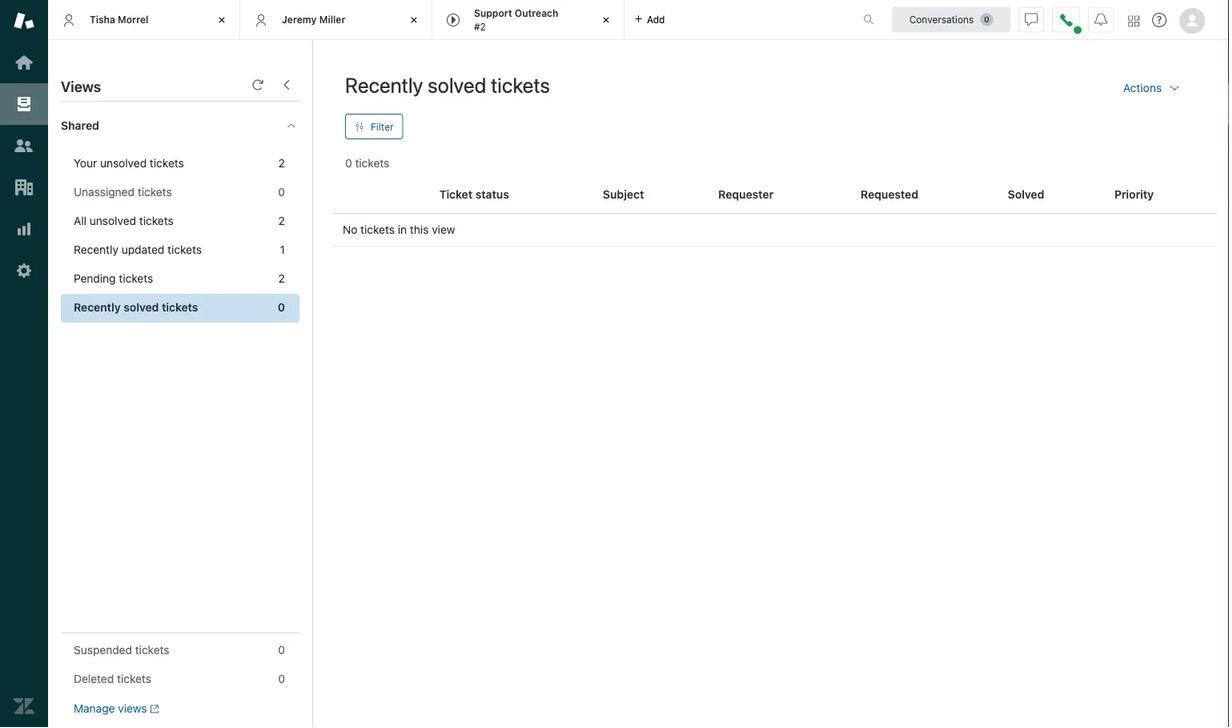 Task type: vqa. For each thing, say whether or not it's contained in the screenshot.
Users
no



Task type: locate. For each thing, give the bounding box(es) containing it.
1 horizontal spatial recently solved tickets
[[345, 73, 550, 97]]

morrel
[[118, 14, 149, 25]]

requested
[[861, 188, 919, 201]]

jeremy
[[282, 14, 317, 25]]

solved down #2
[[428, 73, 487, 97]]

actions
[[1124, 81, 1163, 95]]

0
[[345, 157, 352, 170], [278, 185, 285, 199], [278, 301, 285, 314], [278, 644, 285, 657], [278, 673, 285, 686]]

conversations
[[910, 14, 975, 25]]

2 vertical spatial recently
[[74, 301, 121, 314]]

get started image
[[14, 52, 34, 73]]

1 horizontal spatial solved
[[428, 73, 487, 97]]

ticket status
[[440, 188, 510, 201]]

your
[[74, 157, 97, 170]]

1 vertical spatial recently
[[74, 243, 119, 256]]

2 2 from the top
[[279, 214, 285, 228]]

all unsolved tickets
[[74, 214, 174, 228]]

unassigned tickets
[[74, 185, 172, 199]]

0 horizontal spatial recently solved tickets
[[74, 301, 198, 314]]

0 horizontal spatial solved
[[124, 301, 159, 314]]

2 close image from the left
[[599, 12, 615, 28]]

miller
[[319, 14, 346, 25]]

priority
[[1115, 188, 1155, 201]]

2 vertical spatial 2
[[279, 272, 285, 285]]

0 vertical spatial recently
[[345, 73, 423, 97]]

tickets down support outreach #2 at left
[[491, 73, 550, 97]]

ticket
[[440, 188, 473, 201]]

tickets up deleted tickets at left
[[135, 644, 170, 657]]

1 close image from the left
[[214, 12, 230, 28]]

recently
[[345, 73, 423, 97], [74, 243, 119, 256], [74, 301, 121, 314]]

0 vertical spatial 2
[[279, 157, 285, 170]]

shared heading
[[48, 102, 313, 150]]

collapse views pane image
[[280, 79, 293, 91]]

recently updated tickets
[[74, 243, 202, 256]]

recently down pending
[[74, 301, 121, 314]]

notifications image
[[1095, 13, 1108, 26]]

deleted tickets
[[74, 673, 151, 686]]

(opens in a new tab) image
[[147, 705, 159, 714]]

zendesk support image
[[14, 10, 34, 31]]

solved
[[428, 73, 487, 97], [124, 301, 159, 314]]

jeremy miller tab
[[240, 0, 433, 40]]

tab
[[433, 0, 625, 40]]

filter
[[371, 121, 394, 132]]

1 vertical spatial unsolved
[[90, 214, 136, 228]]

support
[[474, 8, 513, 19]]

1 2 from the top
[[279, 157, 285, 170]]

recently solved tickets down pending tickets
[[74, 301, 198, 314]]

unsolved down unassigned
[[90, 214, 136, 228]]

solved down pending tickets
[[124, 301, 159, 314]]

tickets up views
[[117, 673, 151, 686]]

0 for deleted tickets
[[278, 673, 285, 686]]

0 for suspended tickets
[[278, 644, 285, 657]]

actions button
[[1111, 72, 1195, 104]]

2 up the 1
[[279, 214, 285, 228]]

shared
[[61, 119, 99, 132]]

3 2 from the top
[[279, 272, 285, 285]]

recently solved tickets down 'tabs' tab list
[[345, 73, 550, 97]]

unsolved up unassigned tickets
[[100, 157, 147, 170]]

no tickets in this view
[[343, 223, 456, 236]]

deleted
[[74, 673, 114, 686]]

recently up pending
[[74, 243, 119, 256]]

unsolved
[[100, 157, 147, 170], [90, 214, 136, 228]]

filter button
[[345, 114, 404, 139]]

organizations image
[[14, 177, 34, 198]]

customers image
[[14, 135, 34, 156]]

close image left add popup button
[[599, 12, 615, 28]]

2 down the 1
[[279, 272, 285, 285]]

recently solved tickets
[[345, 73, 550, 97], [74, 301, 198, 314]]

1 horizontal spatial close image
[[599, 12, 615, 28]]

recently up filter
[[345, 73, 423, 97]]

2
[[279, 157, 285, 170], [279, 214, 285, 228], [279, 272, 285, 285]]

updated
[[122, 243, 165, 256]]

0 vertical spatial unsolved
[[100, 157, 147, 170]]

2 down collapse views pane icon at the top of the page
[[279, 157, 285, 170]]

2 for pending tickets
[[279, 272, 285, 285]]

recently for 1
[[74, 243, 119, 256]]

tab containing support outreach
[[433, 0, 625, 40]]

close image
[[214, 12, 230, 28], [599, 12, 615, 28]]

unsolved for your
[[100, 157, 147, 170]]

suspended
[[74, 644, 132, 657]]

close image left jeremy
[[214, 12, 230, 28]]

tisha morrel tab
[[48, 0, 240, 40]]

0 vertical spatial recently solved tickets
[[345, 73, 550, 97]]

suspended tickets
[[74, 644, 170, 657]]

0 horizontal spatial close image
[[214, 12, 230, 28]]

0 vertical spatial solved
[[428, 73, 487, 97]]

#2
[[474, 21, 486, 32]]

support outreach #2
[[474, 8, 559, 32]]

1 vertical spatial 2
[[279, 214, 285, 228]]

conversations button
[[893, 7, 1011, 32]]

admin image
[[14, 260, 34, 281]]

reporting image
[[14, 219, 34, 240]]

get help image
[[1153, 13, 1167, 27]]

tickets
[[491, 73, 550, 97], [150, 157, 184, 170], [355, 157, 390, 170], [138, 185, 172, 199], [139, 214, 174, 228], [361, 223, 395, 236], [168, 243, 202, 256], [119, 272, 153, 285], [162, 301, 198, 314], [135, 644, 170, 657], [117, 673, 151, 686]]



Task type: describe. For each thing, give the bounding box(es) containing it.
status
[[476, 188, 510, 201]]

pending
[[74, 272, 116, 285]]

add
[[647, 14, 665, 25]]

manage views
[[74, 702, 147, 716]]

button displays agent's chat status as invisible. image
[[1026, 13, 1038, 26]]

solved
[[1009, 188, 1045, 201]]

tickets down updated
[[162, 301, 198, 314]]

close image
[[406, 12, 422, 28]]

2 for all unsolved tickets
[[279, 214, 285, 228]]

0 for unassigned tickets
[[278, 185, 285, 199]]

tickets left the in at the top
[[361, 223, 395, 236]]

tickets down recently updated tickets
[[119, 272, 153, 285]]

add button
[[625, 0, 675, 39]]

0 tickets
[[345, 157, 390, 170]]

shared button
[[48, 102, 270, 150]]

no
[[343, 223, 358, 236]]

views
[[118, 702, 147, 716]]

manage
[[74, 702, 115, 716]]

view
[[432, 223, 456, 236]]

your unsolved tickets
[[74, 157, 184, 170]]

1 vertical spatial solved
[[124, 301, 159, 314]]

tickets down your unsolved tickets
[[138, 185, 172, 199]]

recently for 0
[[74, 301, 121, 314]]

tabs tab list
[[48, 0, 847, 40]]

this
[[410, 223, 429, 236]]

manage views link
[[74, 702, 159, 716]]

tickets down filter button
[[355, 157, 390, 170]]

all
[[74, 214, 87, 228]]

subject
[[603, 188, 645, 201]]

unsolved for all
[[90, 214, 136, 228]]

tickets right updated
[[168, 243, 202, 256]]

2 for your unsolved tickets
[[279, 157, 285, 170]]

main element
[[0, 0, 48, 728]]

tisha morrel
[[90, 14, 149, 25]]

zendesk products image
[[1129, 16, 1140, 27]]

views image
[[14, 94, 34, 115]]

close image inside tisha morrel tab
[[214, 12, 230, 28]]

pending tickets
[[74, 272, 153, 285]]

1
[[280, 243, 285, 256]]

tickets down shared dropdown button
[[150, 157, 184, 170]]

outreach
[[515, 8, 559, 19]]

tickets up updated
[[139, 214, 174, 228]]

tisha
[[90, 14, 115, 25]]

unassigned
[[74, 185, 135, 199]]

0 for recently solved tickets
[[278, 301, 285, 314]]

zendesk image
[[14, 696, 34, 717]]

refresh views pane image
[[252, 79, 264, 91]]

1 vertical spatial recently solved tickets
[[74, 301, 198, 314]]

in
[[398, 223, 407, 236]]

views
[[61, 78, 101, 95]]

jeremy miller
[[282, 14, 346, 25]]

requester
[[719, 188, 774, 201]]



